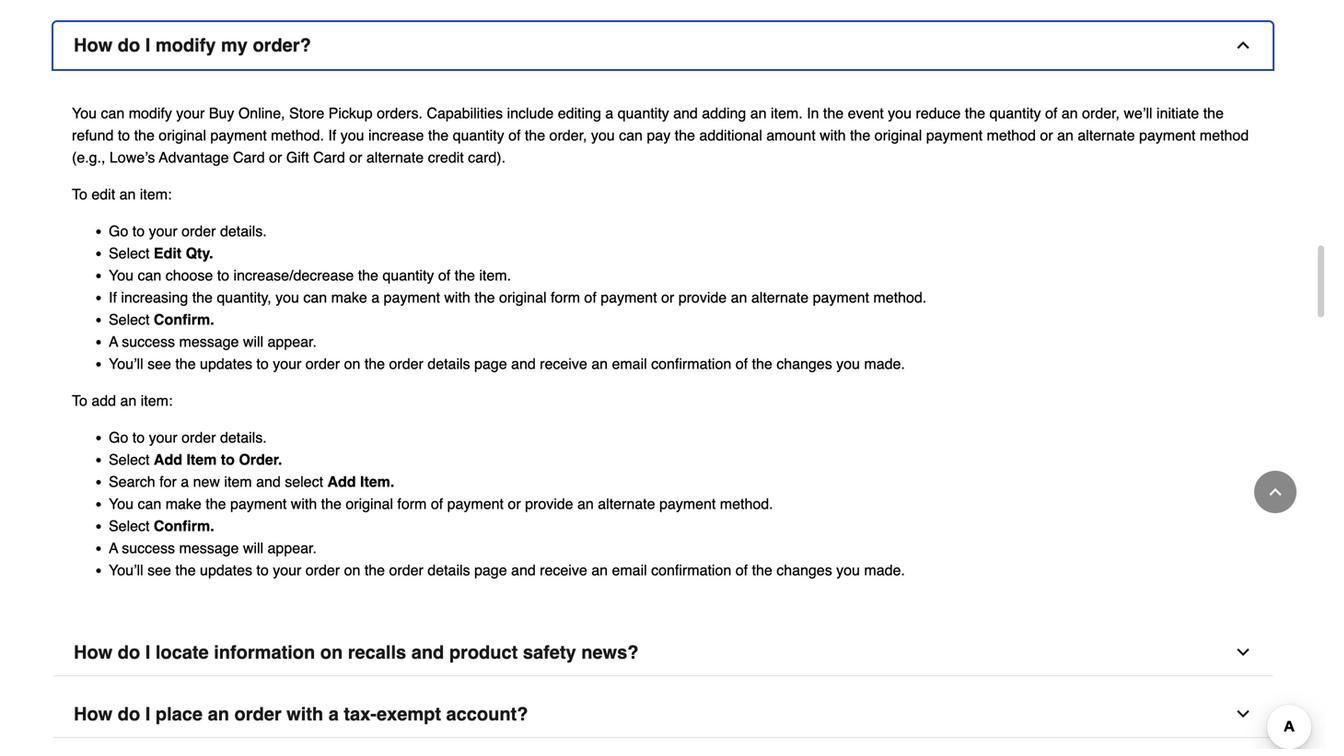 Task type: vqa. For each thing, say whether or not it's contained in the screenshot.
2nd Free
no



Task type: locate. For each thing, give the bounding box(es) containing it.
method
[[987, 127, 1036, 144], [1200, 127, 1249, 144]]

capabilities
[[427, 105, 503, 122]]

how up refund
[[74, 35, 113, 56]]

0 horizontal spatial provide
[[525, 495, 574, 512]]

card right 'gift'
[[313, 149, 345, 166]]

place
[[156, 703, 203, 725]]

1 you'll from the top
[[109, 355, 143, 372]]

i inside "button"
[[145, 642, 150, 663]]

confirm.
[[154, 311, 214, 328], [154, 517, 214, 534]]

1 vertical spatial made.
[[865, 562, 905, 579]]

details. up order.
[[220, 429, 267, 446]]

account?
[[446, 703, 528, 725]]

0 vertical spatial appear.
[[268, 333, 317, 350]]

0 vertical spatial made.
[[865, 355, 905, 372]]

0 horizontal spatial card
[[233, 149, 265, 166]]

2 see from the top
[[148, 562, 171, 579]]

1 vertical spatial modify
[[129, 105, 172, 122]]

2 updates from the top
[[200, 562, 252, 579]]

i left 'locate'
[[145, 642, 150, 663]]

1 vertical spatial order,
[[550, 127, 587, 144]]

3 how from the top
[[74, 703, 113, 725]]

0 vertical spatial see
[[148, 355, 171, 372]]

do for locate
[[118, 642, 140, 663]]

success down increasing
[[122, 333, 175, 350]]

event
[[848, 105, 884, 122]]

1 vertical spatial method.
[[874, 289, 927, 306]]

2 success from the top
[[122, 539, 175, 556]]

add up the for
[[154, 451, 182, 468]]

select down increasing
[[109, 311, 150, 328]]

a
[[606, 105, 614, 122], [371, 289, 380, 306], [181, 473, 189, 490], [329, 703, 339, 725]]

1 success from the top
[[122, 333, 175, 350]]

to down to edit an item: in the left top of the page
[[132, 222, 145, 240]]

2 horizontal spatial method.
[[874, 289, 927, 306]]

2 to from the top
[[72, 392, 87, 409]]

see
[[148, 355, 171, 372], [148, 562, 171, 579]]

do inside "button"
[[118, 642, 140, 663]]

if
[[328, 127, 337, 144], [109, 289, 117, 306]]

or
[[1040, 127, 1054, 144], [269, 149, 282, 166], [349, 149, 362, 166], [662, 289, 675, 306], [508, 495, 521, 512]]

to left add
[[72, 392, 87, 409]]

an inside button
[[208, 703, 229, 725]]

item
[[224, 473, 252, 490]]

0 vertical spatial updates
[[200, 355, 252, 372]]

make down the for
[[166, 495, 202, 512]]

1 vertical spatial if
[[109, 289, 117, 306]]

modify
[[156, 35, 216, 56], [129, 105, 172, 122]]

details. inside go to your order details. select add item to order. search for a new item and select add item. you can make the payment with the original form of payment or provide an alternate payment method. select confirm. a success message will appear. you'll see the updates to your order on the order details page and receive an email confirmation of the changes you made.
[[220, 429, 267, 446]]

message down quantity,
[[179, 333, 239, 350]]

0 horizontal spatial if
[[109, 289, 117, 306]]

alternate inside go to your order details. select add item to order. search for a new item and select add item. you can make the payment with the original form of payment or provide an alternate payment method. select confirm. a success message will appear. you'll see the updates to your order on the order details page and receive an email confirmation of the changes you made.
[[598, 495, 656, 512]]

online,
[[238, 105, 285, 122]]

1 vertical spatial chevron up image
[[1267, 483, 1285, 501]]

with inside go to your order details. select edit qty. you can choose to increase/decrease the quantity of the item. if increasing the quantity, you can make a payment with the original form of payment or provide an alternate payment method. select confirm. a success message will appear. you'll see the updates to your order on the order details page and receive an email confirmation of the changes you made.
[[444, 289, 471, 306]]

and
[[674, 105, 698, 122], [511, 355, 536, 372], [256, 473, 281, 490], [511, 562, 536, 579], [412, 642, 444, 663]]

2 select from the top
[[109, 311, 150, 328]]

2 page from the top
[[474, 562, 507, 579]]

1 vertical spatial you
[[109, 267, 134, 284]]

method. inside go to your order details. select add item to order. search for a new item and select add item. you can make the payment with the original form of payment or provide an alternate payment method. select confirm. a success message will appear. you'll see the updates to your order on the order details page and receive an email confirmation of the changes you made.
[[720, 495, 774, 512]]

1 made. from the top
[[865, 355, 905, 372]]

page
[[474, 355, 507, 372], [474, 562, 507, 579]]

can down search
[[138, 495, 161, 512]]

1 vertical spatial make
[[166, 495, 202, 512]]

0 horizontal spatial method
[[987, 127, 1036, 144]]

2 how from the top
[[74, 642, 113, 663]]

with
[[820, 127, 846, 144], [444, 289, 471, 306], [291, 495, 317, 512], [287, 703, 324, 725]]

confirm. down increasing
[[154, 311, 214, 328]]

appear. inside go to your order details. select edit qty. you can choose to increase/decrease the quantity of the item. if increasing the quantity, you can make a payment with the original form of payment or provide an alternate payment method. select confirm. a success message will appear. you'll see the updates to your order on the order details page and receive an email confirmation of the changes you made.
[[268, 333, 317, 350]]

appear. down the select at the bottom of the page
[[268, 539, 317, 556]]

if inside you can modify your buy online, store pickup orders. capabilities include editing a quantity and adding an item. in the event you reduce the quantity of an order, we'll initiate the refund to the original payment method. if you increase the quantity of the order, you can pay the additional amount with the original payment method or an alternate payment method (e.g., lowe's advantage card or gift card or alternate credit card).
[[328, 127, 337, 144]]

2 you'll from the top
[[109, 562, 143, 579]]

form
[[551, 289, 580, 306], [397, 495, 427, 512]]

0 vertical spatial you'll
[[109, 355, 143, 372]]

message down new
[[179, 539, 239, 556]]

make inside go to your order details. select edit qty. you can choose to increase/decrease the quantity of the item. if increasing the quantity, you can make a payment with the original form of payment or provide an alternate payment method. select confirm. a success message will appear. you'll see the updates to your order on the order details page and receive an email confirmation of the changes you made.
[[331, 289, 367, 306]]

0 horizontal spatial chevron up image
[[1235, 36, 1253, 54]]

1 vertical spatial confirmation
[[651, 562, 732, 579]]

select
[[109, 245, 150, 262], [109, 311, 150, 328], [109, 451, 150, 468], [109, 517, 150, 534]]

go inside go to your order details. select add item to order. search for a new item and select add item. you can make the payment with the original form of payment or provide an alternate payment method. select confirm. a success message will appear. you'll see the updates to your order on the order details page and receive an email confirmation of the changes you made.
[[109, 429, 128, 446]]

message inside go to your order details. select add item to order. search for a new item and select add item. you can make the payment with the original form of payment or provide an alternate payment method. select confirm. a success message will appear. you'll see the updates to your order on the order details page and receive an email confirmation of the changes you made.
[[179, 539, 239, 556]]

1 changes from the top
[[777, 355, 833, 372]]

you down search
[[109, 495, 134, 512]]

0 vertical spatial modify
[[156, 35, 216, 56]]

you
[[72, 105, 97, 122], [109, 267, 134, 284], [109, 495, 134, 512]]

see up to add an item:
[[148, 355, 171, 372]]

provide
[[679, 289, 727, 306], [525, 495, 574, 512]]

2 a from the top
[[109, 539, 118, 556]]

if inside go to your order details. select edit qty. you can choose to increase/decrease the quantity of the item. if increasing the quantity, you can make a payment with the original form of payment or provide an alternate payment method. select confirm. a success message will appear. you'll see the updates to your order on the order details page and receive an email confirmation of the changes you made.
[[109, 289, 117, 306]]

order
[[182, 222, 216, 240], [306, 355, 340, 372], [389, 355, 424, 372], [182, 429, 216, 446], [306, 562, 340, 579], [389, 562, 424, 579], [234, 703, 282, 725]]

1 vertical spatial appear.
[[268, 539, 317, 556]]

for
[[160, 473, 177, 490]]

0 vertical spatial you
[[72, 105, 97, 122]]

1 vertical spatial how
[[74, 642, 113, 663]]

i for locate
[[145, 642, 150, 663]]

1 vertical spatial to
[[72, 392, 87, 409]]

how do i locate information on recalls and product safety news?
[[74, 642, 639, 663]]

make down "increase/decrease"
[[331, 289, 367, 306]]

0 vertical spatial page
[[474, 355, 507, 372]]

1 details from the top
[[428, 355, 470, 372]]

select left edit
[[109, 245, 150, 262]]

0 vertical spatial success
[[122, 333, 175, 350]]

2 do from the top
[[118, 642, 140, 663]]

you up increasing
[[109, 267, 134, 284]]

chevron down image
[[1235, 705, 1253, 723]]

go down to add an item:
[[109, 429, 128, 446]]

2 appear. from the top
[[268, 539, 317, 556]]

credit
[[428, 149, 464, 166]]

2 message from the top
[[179, 539, 239, 556]]

i for modify
[[145, 35, 150, 56]]

make
[[331, 289, 367, 306], [166, 495, 202, 512]]

to edit an item:
[[72, 186, 172, 203]]

modify left "my"
[[156, 35, 216, 56]]

item. inside go to your order details. select edit qty. you can choose to increase/decrease the quantity of the item. if increasing the quantity, you can make a payment with the original form of payment or provide an alternate payment method. select confirm. a success message will appear. you'll see the updates to your order on the order details page and receive an email confirmation of the changes you made.
[[479, 267, 511, 284]]

item.
[[771, 105, 803, 122], [479, 267, 511, 284]]

item. for the
[[479, 267, 511, 284]]

changes inside go to your order details. select add item to order. search for a new item and select add item. you can make the payment with the original form of payment or provide an alternate payment method. select confirm. a success message will appear. you'll see the updates to your order on the order details page and receive an email confirmation of the changes you made.
[[777, 562, 833, 579]]

item:
[[140, 186, 172, 203], [141, 392, 173, 409]]

0 vertical spatial on
[[344, 355, 361, 372]]

1 vertical spatial changes
[[777, 562, 833, 579]]

qty.
[[186, 245, 213, 262]]

2 vertical spatial on
[[320, 642, 343, 663]]

will inside go to your order details. select edit qty. you can choose to increase/decrease the quantity of the item. if increasing the quantity, you can make a payment with the original form of payment or provide an alternate payment method. select confirm. a success message will appear. you'll see the updates to your order on the order details page and receive an email confirmation of the changes you made.
[[243, 333, 264, 350]]

1 vertical spatial add
[[327, 473, 356, 490]]

your left buy
[[176, 105, 205, 122]]

i left "my"
[[145, 35, 150, 56]]

1 see from the top
[[148, 355, 171, 372]]

will down quantity,
[[243, 333, 264, 350]]

you inside you can modify your buy online, store pickup orders. capabilities include editing a quantity and adding an item. in the event you reduce the quantity of an order, we'll initiate the refund to the original payment method. if you increase the quantity of the order, you can pay the additional amount with the original payment method or an alternate payment method (e.g., lowe's advantage card or gift card or alternate credit card).
[[72, 105, 97, 122]]

item: down lowe's
[[140, 186, 172, 203]]

a inside go to your order details. select add item to order. search for a new item and select add item. you can make the payment with the original form of payment or provide an alternate payment method. select confirm. a success message will appear. you'll see the updates to your order on the order details page and receive an email confirmation of the changes you made.
[[109, 539, 118, 556]]

0 vertical spatial confirm.
[[154, 311, 214, 328]]

1 vertical spatial item.
[[479, 267, 511, 284]]

quantity
[[618, 105, 669, 122], [990, 105, 1042, 122], [453, 127, 505, 144], [383, 267, 434, 284]]

1 vertical spatial details
[[428, 562, 470, 579]]

a
[[109, 333, 118, 350], [109, 539, 118, 556]]

to
[[72, 186, 87, 203], [72, 392, 87, 409]]

order, left the we'll
[[1082, 105, 1120, 122]]

updates down the item
[[200, 562, 252, 579]]

email inside go to your order details. select add item to order. search for a new item and select add item. you can make the payment with the original form of payment or provide an alternate payment method. select confirm. a success message will appear. you'll see the updates to your order on the order details page and receive an email confirmation of the changes you made.
[[612, 562, 647, 579]]

the
[[824, 105, 844, 122], [965, 105, 986, 122], [1204, 105, 1224, 122], [134, 127, 155, 144], [428, 127, 449, 144], [525, 127, 545, 144], [675, 127, 695, 144], [850, 127, 871, 144], [358, 267, 379, 284], [455, 267, 475, 284], [192, 289, 213, 306], [475, 289, 495, 306], [175, 355, 196, 372], [365, 355, 385, 372], [752, 355, 773, 372], [206, 495, 226, 512], [321, 495, 342, 512], [175, 562, 196, 579], [365, 562, 385, 579], [752, 562, 773, 579]]

1 vertical spatial provide
[[525, 495, 574, 512]]

make inside go to your order details. select add item to order. search for a new item and select add item. you can make the payment with the original form of payment or provide an alternate payment method. select confirm. a success message will appear. you'll see the updates to your order on the order details page and receive an email confirmation of the changes you made.
[[166, 495, 202, 512]]

if left increasing
[[109, 289, 117, 306]]

0 horizontal spatial make
[[166, 495, 202, 512]]

alternate
[[1078, 127, 1135, 144], [367, 149, 424, 166], [752, 289, 809, 306], [598, 495, 656, 512]]

1 vertical spatial i
[[145, 642, 150, 663]]

method. inside go to your order details. select edit qty. you can choose to increase/decrease the quantity of the item. if increasing the quantity, you can make a payment with the original form of payment or provide an alternate payment method. select confirm. a success message will appear. you'll see the updates to your order on the order details page and receive an email confirmation of the changes you made.
[[874, 289, 927, 306]]

1 email from the top
[[612, 355, 647, 372]]

add
[[92, 392, 116, 409]]

will
[[243, 333, 264, 350], [243, 539, 264, 556]]

order inside how do i place an order with a tax-exempt account? button
[[234, 703, 282, 725]]

to up lowe's
[[118, 127, 130, 144]]

0 vertical spatial details
[[428, 355, 470, 372]]

0 vertical spatial will
[[243, 333, 264, 350]]

details.
[[220, 222, 267, 240], [220, 429, 267, 446]]

0 vertical spatial item:
[[140, 186, 172, 203]]

1 will from the top
[[243, 333, 264, 350]]

1 horizontal spatial method
[[1200, 127, 1249, 144]]

1 horizontal spatial make
[[331, 289, 367, 306]]

how for how do i place an order with a tax-exempt account?
[[74, 703, 113, 725]]

0 vertical spatial do
[[118, 35, 140, 56]]

add
[[154, 451, 182, 468], [327, 473, 356, 490]]

can inside go to your order details. select add item to order. search for a new item and select add item. you can make the payment with the original form of payment or provide an alternate payment method. select confirm. a success message will appear. you'll see the updates to your order on the order details page and receive an email confirmation of the changes you made.
[[138, 495, 161, 512]]

1 vertical spatial success
[[122, 539, 175, 556]]

2 email from the top
[[612, 562, 647, 579]]

how left 'locate'
[[74, 642, 113, 663]]

1 receive from the top
[[540, 355, 588, 372]]

0 vertical spatial go
[[109, 222, 128, 240]]

select up search
[[109, 451, 150, 468]]

1 details. from the top
[[220, 222, 267, 240]]

i inside button
[[145, 35, 150, 56]]

1 vertical spatial details.
[[220, 429, 267, 446]]

0 vertical spatial details.
[[220, 222, 267, 240]]

success down search
[[122, 539, 175, 556]]

0 vertical spatial make
[[331, 289, 367, 306]]

0 horizontal spatial add
[[154, 451, 182, 468]]

appear.
[[268, 333, 317, 350], [268, 539, 317, 556]]

details. up quantity,
[[220, 222, 267, 240]]

0 vertical spatial provide
[[679, 289, 727, 306]]

1 vertical spatial confirm.
[[154, 517, 214, 534]]

4 select from the top
[[109, 517, 150, 534]]

you'll inside go to your order details. select edit qty. you can choose to increase/decrease the quantity of the item. if increasing the quantity, you can make a payment with the original form of payment or provide an alternate payment method. select confirm. a success message will appear. you'll see the updates to your order on the order details page and receive an email confirmation of the changes you made.
[[109, 355, 143, 372]]

2 go from the top
[[109, 429, 128, 446]]

email
[[612, 355, 647, 372], [612, 562, 647, 579]]

3 do from the top
[[118, 703, 140, 725]]

1 confirm. from the top
[[154, 311, 214, 328]]

1 vertical spatial will
[[243, 539, 264, 556]]

1 horizontal spatial add
[[327, 473, 356, 490]]

tax-
[[344, 703, 377, 725]]

2 i from the top
[[145, 642, 150, 663]]

3 i from the top
[[145, 703, 150, 725]]

to up quantity,
[[217, 267, 229, 284]]

2 vertical spatial how
[[74, 703, 113, 725]]

updates inside go to your order details. select add item to order. search for a new item and select add item. you can make the payment with the original form of payment or provide an alternate payment method. select confirm. a success message will appear. you'll see the updates to your order on the order details page and receive an email confirmation of the changes you made.
[[200, 562, 252, 579]]

message inside go to your order details. select edit qty. you can choose to increase/decrease the quantity of the item. if increasing the quantity, you can make a payment with the original form of payment or provide an alternate payment method. select confirm. a success message will appear. you'll see the updates to your order on the order details page and receive an email confirmation of the changes you made.
[[179, 333, 239, 350]]

a up to add an item:
[[109, 333, 118, 350]]

1 horizontal spatial form
[[551, 289, 580, 306]]

0 vertical spatial chevron up image
[[1235, 36, 1253, 54]]

made.
[[865, 355, 905, 372], [865, 562, 905, 579]]

0 vertical spatial changes
[[777, 355, 833, 372]]

include
[[507, 105, 554, 122]]

0 vertical spatial how
[[74, 35, 113, 56]]

0 vertical spatial if
[[328, 127, 337, 144]]

1 vertical spatial do
[[118, 642, 140, 663]]

changes
[[777, 355, 833, 372], [777, 562, 833, 579]]

how do i modify my order?
[[74, 35, 311, 56]]

1 how from the top
[[74, 35, 113, 56]]

original
[[159, 127, 206, 144], [875, 127, 922, 144], [499, 289, 547, 306], [346, 495, 393, 512]]

1 horizontal spatial provide
[[679, 289, 727, 306]]

1 i from the top
[[145, 35, 150, 56]]

1 horizontal spatial card
[[313, 149, 345, 166]]

0 vertical spatial message
[[179, 333, 239, 350]]

details inside go to your order details. select edit qty. you can choose to increase/decrease the quantity of the item. if increasing the quantity, you can make a payment with the original form of payment or provide an alternate payment method. select confirm. a success message will appear. you'll see the updates to your order on the order details page and receive an email confirmation of the changes you made.
[[428, 355, 470, 372]]

will down the item
[[243, 539, 264, 556]]

item. for an
[[771, 105, 803, 122]]

go to your order details. select add item to order. search for a new item and select add item. you can make the payment with the original form of payment or provide an alternate payment method. select confirm. a success message will appear. you'll see the updates to your order on the order details page and receive an email confirmation of the changes you made.
[[109, 429, 905, 579]]

1 updates from the top
[[200, 355, 252, 372]]

modify up lowe's
[[129, 105, 172, 122]]

0 vertical spatial form
[[551, 289, 580, 306]]

1 vertical spatial form
[[397, 495, 427, 512]]

select down search
[[109, 517, 150, 534]]

item: right add
[[141, 392, 173, 409]]

1 horizontal spatial method.
[[720, 495, 774, 512]]

0 horizontal spatial method.
[[271, 127, 324, 144]]

1 vertical spatial message
[[179, 539, 239, 556]]

1 vertical spatial you'll
[[109, 562, 143, 579]]

1 a from the top
[[109, 333, 118, 350]]

do for modify
[[118, 35, 140, 56]]

0 vertical spatial a
[[109, 333, 118, 350]]

2 will from the top
[[243, 539, 264, 556]]

order,
[[1082, 105, 1120, 122], [550, 127, 587, 144]]

1 confirmation from the top
[[651, 355, 732, 372]]

0 vertical spatial order,
[[1082, 105, 1120, 122]]

2 vertical spatial you
[[109, 495, 134, 512]]

order, down editing
[[550, 127, 587, 144]]

message
[[179, 333, 239, 350], [179, 539, 239, 556]]

you up refund
[[72, 105, 97, 122]]

confirm. inside go to your order details. select edit qty. you can choose to increase/decrease the quantity of the item. if increasing the quantity, you can make a payment with the original form of payment or provide an alternate payment method. select confirm. a success message will appear. you'll see the updates to your order on the order details page and receive an email confirmation of the changes you made.
[[154, 311, 214, 328]]

how inside "button"
[[74, 642, 113, 663]]

you'll down search
[[109, 562, 143, 579]]

a inside you can modify your buy online, store pickup orders. capabilities include editing a quantity and adding an item. in the event you reduce the quantity of an order, we'll initiate the refund to the original payment method. if you increase the quantity of the order, you can pay the additional amount with the original payment method or an alternate payment method (e.g., lowe's advantage card or gift card or alternate credit card).
[[606, 105, 614, 122]]

2 made. from the top
[[865, 562, 905, 579]]

1 vertical spatial updates
[[200, 562, 252, 579]]

how do i locate information on recalls and product safety news? button
[[53, 629, 1273, 676]]

additional
[[700, 127, 763, 144]]

2 details from the top
[[428, 562, 470, 579]]

appear. down quantity,
[[268, 333, 317, 350]]

i inside button
[[145, 703, 150, 725]]

1 vertical spatial item:
[[141, 392, 173, 409]]

success inside go to your order details. select add item to order. search for a new item and select add item. you can make the payment with the original form of payment or provide an alternate payment method. select confirm. a success message will appear. you'll see the updates to your order on the order details page and receive an email confirmation of the changes you made.
[[122, 539, 175, 556]]

order?
[[253, 35, 311, 56]]

card down the online,
[[233, 149, 265, 166]]

1 card from the left
[[233, 149, 265, 166]]

details. inside go to your order details. select edit qty. you can choose to increase/decrease the quantity of the item. if increasing the quantity, you can make a payment with the original form of payment or provide an alternate payment method. select confirm. a success message will appear. you'll see the updates to your order on the order details page and receive an email confirmation of the changes you made.
[[220, 222, 267, 240]]

original inside go to your order details. select add item to order. search for a new item and select add item. you can make the payment with the original form of payment or provide an alternate payment method. select confirm. a success message will appear. you'll see the updates to your order on the order details page and receive an email confirmation of the changes you made.
[[346, 495, 393, 512]]

in
[[807, 105, 819, 122]]

1 vertical spatial go
[[109, 429, 128, 446]]

to up the item
[[221, 451, 235, 468]]

can left the pay
[[619, 127, 643, 144]]

an
[[751, 105, 767, 122], [1062, 105, 1078, 122], [1058, 127, 1074, 144], [119, 186, 136, 203], [731, 289, 748, 306], [592, 355, 608, 372], [120, 392, 137, 409], [578, 495, 594, 512], [592, 562, 608, 579], [208, 703, 229, 725]]

1 horizontal spatial chevron up image
[[1267, 483, 1285, 501]]

2 method from the left
[[1200, 127, 1249, 144]]

1 vertical spatial on
[[344, 562, 361, 579]]

to left "edit" on the top
[[72, 186, 87, 203]]

see inside go to your order details. select edit qty. you can choose to increase/decrease the quantity of the item. if increasing the quantity, you can make a payment with the original form of payment or provide an alternate payment method. select confirm. a success message will appear. you'll see the updates to your order on the order details page and receive an email confirmation of the changes you made.
[[148, 355, 171, 372]]

and inside you can modify your buy online, store pickup orders. capabilities include editing a quantity and adding an item. in the event you reduce the quantity of an order, we'll initiate the refund to the original payment method. if you increase the quantity of the order, you can pay the additional amount with the original payment method or an alternate payment method (e.g., lowe's advantage card or gift card or alternate credit card).
[[674, 105, 698, 122]]

details. for qty.
[[220, 222, 267, 240]]

1 vertical spatial email
[[612, 562, 647, 579]]

1 message from the top
[[179, 333, 239, 350]]

you'll up to add an item:
[[109, 355, 143, 372]]

0 horizontal spatial form
[[397, 495, 427, 512]]

1 page from the top
[[474, 355, 507, 372]]

0 vertical spatial receive
[[540, 355, 588, 372]]

scroll to top element
[[1255, 471, 1297, 513]]

2 details. from the top
[[220, 429, 267, 446]]

a inside go to your order details. select edit qty. you can choose to increase/decrease the quantity of the item. if increasing the quantity, you can make a payment with the original form of payment or provide an alternate payment method. select confirm. a success message will appear. you'll see the updates to your order on the order details page and receive an email confirmation of the changes you made.
[[371, 289, 380, 306]]

1 to from the top
[[72, 186, 87, 203]]

a inside go to your order details. select edit qty. you can choose to increase/decrease the quantity of the item. if increasing the quantity, you can make a payment with the original form of payment or provide an alternate payment method. select confirm. a success message will appear. you'll see the updates to your order on the order details page and receive an email confirmation of the changes you made.
[[109, 333, 118, 350]]

to up information in the bottom left of the page
[[257, 562, 269, 579]]

changes inside go to your order details. select edit qty. you can choose to increase/decrease the quantity of the item. if increasing the quantity, you can make a payment with the original form of payment or provide an alternate payment method. select confirm. a success message will appear. you'll see the updates to your order on the order details page and receive an email confirmation of the changes you made.
[[777, 355, 833, 372]]

method.
[[271, 127, 324, 144], [874, 289, 927, 306], [720, 495, 774, 512]]

1 method from the left
[[987, 127, 1036, 144]]

0 vertical spatial to
[[72, 186, 87, 203]]

how inside button
[[74, 703, 113, 725]]

0 vertical spatial confirmation
[[651, 355, 732, 372]]

your
[[176, 105, 205, 122], [149, 222, 178, 240], [273, 355, 302, 372], [149, 429, 178, 446], [273, 562, 302, 579]]

product
[[449, 642, 518, 663]]

a down search
[[109, 539, 118, 556]]

2 changes from the top
[[777, 562, 833, 579]]

0 vertical spatial i
[[145, 35, 150, 56]]

2 confirmation from the top
[[651, 562, 732, 579]]

or inside go to your order details. select add item to order. search for a new item and select add item. you can make the payment with the original form of payment or provide an alternate payment method. select confirm. a success message will appear. you'll see the updates to your order on the order details page and receive an email confirmation of the changes you made.
[[508, 495, 521, 512]]

go inside go to your order details. select edit qty. you can choose to increase/decrease the quantity of the item. if increasing the quantity, you can make a payment with the original form of payment or provide an alternate payment method. select confirm. a success message will appear. you'll see the updates to your order on the order details page and receive an email confirmation of the changes you made.
[[109, 222, 128, 240]]

updates down quantity,
[[200, 355, 252, 372]]

to add an item:
[[72, 392, 173, 409]]

2 receive from the top
[[540, 562, 588, 579]]

1 vertical spatial receive
[[540, 562, 588, 579]]

1 do from the top
[[118, 35, 140, 56]]

see up 'locate'
[[148, 562, 171, 579]]

1 vertical spatial a
[[109, 539, 118, 556]]

0 vertical spatial add
[[154, 451, 182, 468]]

receive inside go to your order details. select edit qty. you can choose to increase/decrease the quantity of the item. if increasing the quantity, you can make a payment with the original form of payment or provide an alternate payment method. select confirm. a success message will appear. you'll see the updates to your order on the order details page and receive an email confirmation of the changes you made.
[[540, 355, 588, 372]]

1 go from the top
[[109, 222, 128, 240]]

go down to edit an item: in the left top of the page
[[109, 222, 128, 240]]

provide inside go to your order details. select add item to order. search for a new item and select add item. you can make the payment with the original form of payment or provide an alternate payment method. select confirm. a success message will appear. you'll see the updates to your order on the order details page and receive an email confirmation of the changes you made.
[[525, 495, 574, 512]]

you
[[888, 105, 912, 122], [341, 127, 364, 144], [591, 127, 615, 144], [276, 289, 299, 306], [837, 355, 860, 372], [837, 562, 860, 579]]

2 confirm. from the top
[[154, 517, 214, 534]]

if down pickup
[[328, 127, 337, 144]]

confirmation
[[651, 355, 732, 372], [651, 562, 732, 579]]

on inside go to your order details. select edit qty. you can choose to increase/decrease the quantity of the item. if increasing the quantity, you can make a payment with the original form of payment or provide an alternate payment method. select confirm. a success message will appear. you'll see the updates to your order on the order details page and receive an email confirmation of the changes you made.
[[344, 355, 361, 372]]

my
[[221, 35, 248, 56]]

1 horizontal spatial item.
[[771, 105, 803, 122]]

can
[[101, 105, 125, 122], [619, 127, 643, 144], [138, 267, 161, 284], [303, 289, 327, 306], [138, 495, 161, 512]]

do for place
[[118, 703, 140, 725]]

1 horizontal spatial if
[[328, 127, 337, 144]]

news?
[[582, 642, 639, 663]]

card
[[233, 149, 265, 166], [313, 149, 345, 166]]

1 vertical spatial see
[[148, 562, 171, 579]]

1 appear. from the top
[[268, 333, 317, 350]]

confirm. down the for
[[154, 517, 214, 534]]

how for how do i modify my order?
[[74, 35, 113, 56]]

i left place
[[145, 703, 150, 725]]

2 card from the left
[[313, 149, 345, 166]]

1 vertical spatial page
[[474, 562, 507, 579]]

quantity,
[[217, 289, 272, 306]]

success
[[122, 333, 175, 350], [122, 539, 175, 556]]

quantity inside go to your order details. select edit qty. you can choose to increase/decrease the quantity of the item. if increasing the quantity, you can make a payment with the original form of payment or provide an alternate payment method. select confirm. a success message will appear. you'll see the updates to your order on the order details page and receive an email confirmation of the changes you made.
[[383, 267, 434, 284]]

0 vertical spatial item.
[[771, 105, 803, 122]]

2 vertical spatial do
[[118, 703, 140, 725]]

how inside button
[[74, 35, 113, 56]]

0 vertical spatial method.
[[271, 127, 324, 144]]

updates
[[200, 355, 252, 372], [200, 562, 252, 579]]

how left place
[[74, 703, 113, 725]]

go
[[109, 222, 128, 240], [109, 429, 128, 446]]

item. inside you can modify your buy online, store pickup orders. capabilities include editing a quantity and adding an item. in the event you reduce the quantity of an order, we'll initiate the refund to the original payment method. if you increase the quantity of the order, you can pay the additional amount with the original payment method or an alternate payment method (e.g., lowe's advantage card or gift card or alternate credit card).
[[771, 105, 803, 122]]

0 vertical spatial email
[[612, 355, 647, 372]]

chevron up image
[[1235, 36, 1253, 54], [1267, 483, 1285, 501]]

0 horizontal spatial item.
[[479, 267, 511, 284]]

you'll
[[109, 355, 143, 372], [109, 562, 143, 579]]

2 vertical spatial method.
[[720, 495, 774, 512]]

add left item.
[[327, 473, 356, 490]]

2 vertical spatial i
[[145, 703, 150, 725]]

do inside button
[[118, 35, 140, 56]]

do inside button
[[118, 703, 140, 725]]



Task type: describe. For each thing, give the bounding box(es) containing it.
store
[[289, 105, 324, 122]]

you inside go to your order details. select edit qty. you can choose to increase/decrease the quantity of the item. if increasing the quantity, you can make a payment with the original form of payment or provide an alternate payment method. select confirm. a success message will appear. you'll see the updates to your order on the order details page and receive an email confirmation of the changes you made.
[[109, 267, 134, 284]]

how do i place an order with a tax-exempt account?
[[74, 703, 528, 725]]

you inside go to your order details. select add item to order. search for a new item and select add item. you can make the payment with the original form of payment or provide an alternate payment method. select confirm. a success message will appear. you'll see the updates to your order on the order details page and receive an email confirmation of the changes you made.
[[109, 495, 134, 512]]

with inside you can modify your buy online, store pickup orders. capabilities include editing a quantity and adding an item. in the event you reduce the quantity of an order, we'll initiate the refund to the original payment method. if you increase the quantity of the order, you can pay the additional amount with the original payment method or an alternate payment method (e.g., lowe's advantage card or gift card or alternate credit card).
[[820, 127, 846, 144]]

orders.
[[377, 105, 423, 122]]

adding
[[702, 105, 747, 122]]

confirmation inside go to your order details. select edit qty. you can choose to increase/decrease the quantity of the item. if increasing the quantity, you can make a payment with the original form of payment or provide an alternate payment method. select confirm. a success message will appear. you'll see the updates to your order on the order details page and receive an email confirmation of the changes you made.
[[651, 355, 732, 372]]

new
[[193, 473, 220, 490]]

can up increasing
[[138, 267, 161, 284]]

locate
[[156, 642, 209, 663]]

we'll
[[1124, 105, 1153, 122]]

can down "increase/decrease"
[[303, 289, 327, 306]]

a inside how do i place an order with a tax-exempt account? button
[[329, 703, 339, 725]]

amount
[[767, 127, 816, 144]]

editing
[[558, 105, 601, 122]]

to down to add an item:
[[132, 429, 145, 446]]

page inside go to your order details. select edit qty. you can choose to increase/decrease the quantity of the item. if increasing the quantity, you can make a payment with the original form of payment or provide an alternate payment method. select confirm. a success message will appear. you'll see the updates to your order on the order details page and receive an email confirmation of the changes you made.
[[474, 355, 507, 372]]

your down "increase/decrease"
[[273, 355, 302, 372]]

form inside go to your order details. select edit qty. you can choose to increase/decrease the quantity of the item. if increasing the quantity, you can make a payment with the original form of payment or provide an alternate payment method. select confirm. a success message will appear. you'll see the updates to your order on the order details page and receive an email confirmation of the changes you made.
[[551, 289, 580, 306]]

your up information in the bottom left of the page
[[273, 562, 302, 579]]

increase/decrease
[[234, 267, 354, 284]]

chevron down image
[[1235, 643, 1253, 661]]

3 select from the top
[[109, 451, 150, 468]]

go for go to your order details. select add item to order. search for a new item and select add item. you can make the payment with the original form of payment or provide an alternate payment method. select confirm. a success message will appear. you'll see the updates to your order on the order details page and receive an email confirmation of the changes you made.
[[109, 429, 128, 446]]

refund
[[72, 127, 114, 144]]

how for how do i locate information on recalls and product safety news?
[[74, 642, 113, 663]]

exempt
[[377, 703, 441, 725]]

details inside go to your order details. select add item to order. search for a new item and select add item. you can make the payment with the original form of payment or provide an alternate payment method. select confirm. a success message will appear. you'll see the updates to your order on the order details page and receive an email confirmation of the changes you made.
[[428, 562, 470, 579]]

confirmation inside go to your order details. select add item to order. search for a new item and select add item. you can make the payment with the original form of payment or provide an alternate payment method. select confirm. a success message will appear. you'll see the updates to your order on the order details page and receive an email confirmation of the changes you made.
[[651, 562, 732, 579]]

0 horizontal spatial order,
[[550, 127, 587, 144]]

made. inside go to your order details. select edit qty. you can choose to increase/decrease the quantity of the item. if increasing the quantity, you can make a payment with the original form of payment or provide an alternate payment method. select confirm. a success message will appear. you'll see the updates to your order on the order details page and receive an email confirmation of the changes you made.
[[865, 355, 905, 372]]

select
[[285, 473, 323, 490]]

edit
[[154, 245, 182, 262]]

initiate
[[1157, 105, 1200, 122]]

to down quantity,
[[257, 355, 269, 372]]

a inside go to your order details. select add item to order. search for a new item and select add item. you can make the payment with the original form of payment or provide an alternate payment method. select confirm. a success message will appear. you'll see the updates to your order on the order details page and receive an email confirmation of the changes you made.
[[181, 473, 189, 490]]

1 horizontal spatial order,
[[1082, 105, 1120, 122]]

appear. inside go to your order details. select add item to order. search for a new item and select add item. you can make the payment with the original form of payment or provide an alternate payment method. select confirm. a success message will appear. you'll see the updates to your order on the order details page and receive an email confirmation of the changes you made.
[[268, 539, 317, 556]]

(e.g.,
[[72, 149, 105, 166]]

chevron up image inside scroll to top element
[[1267, 483, 1285, 501]]

chevron up image inside how do i modify my order? button
[[1235, 36, 1253, 54]]

pay
[[647, 127, 671, 144]]

alternate inside go to your order details. select edit qty. you can choose to increase/decrease the quantity of the item. if increasing the quantity, you can make a payment with the original form of payment or provide an alternate payment method. select confirm. a success message will appear. you'll see the updates to your order on the order details page and receive an email confirmation of the changes you made.
[[752, 289, 809, 306]]

your inside you can modify your buy online, store pickup orders. capabilities include editing a quantity and adding an item. in the event you reduce the quantity of an order, we'll initiate the refund to the original payment method. if you increase the quantity of the order, you can pay the additional amount with the original payment method or an alternate payment method (e.g., lowe's advantage card or gift card or alternate credit card).
[[176, 105, 205, 122]]

go for go to your order details. select edit qty. you can choose to increase/decrease the quantity of the item. if increasing the quantity, you can make a payment with the original form of payment or provide an alternate payment method. select confirm. a success message will appear. you'll see the updates to your order on the order details page and receive an email confirmation of the changes you made.
[[109, 222, 128, 240]]

page inside go to your order details. select add item to order. search for a new item and select add item. you can make the payment with the original form of payment or provide an alternate payment method. select confirm. a success message will appear. you'll see the updates to your order on the order details page and receive an email confirmation of the changes you made.
[[474, 562, 507, 579]]

how do i place an order with a tax-exempt account? button
[[53, 691, 1273, 738]]

you can modify your buy online, store pickup orders. capabilities include editing a quantity and adding an item. in the event you reduce the quantity of an order, we'll initiate the refund to the original payment method. if you increase the quantity of the order, you can pay the additional amount with the original payment method or an alternate payment method (e.g., lowe's advantage card or gift card or alternate credit card).
[[72, 105, 1249, 166]]

choose
[[166, 267, 213, 284]]

item.
[[360, 473, 395, 490]]

pickup
[[329, 105, 373, 122]]

item: for to add an item:
[[141, 392, 173, 409]]

lowe's
[[110, 149, 155, 166]]

details. for item
[[220, 429, 267, 446]]

with inside button
[[287, 703, 324, 725]]

recalls
[[348, 642, 406, 663]]

to inside you can modify your buy online, store pickup orders. capabilities include editing a quantity and adding an item. in the event you reduce the quantity of an order, we'll initiate the refund to the original payment method. if you increase the quantity of the order, you can pay the additional amount with the original payment method or an alternate payment method (e.g., lowe's advantage card or gift card or alternate credit card).
[[118, 127, 130, 144]]

information
[[214, 642, 315, 663]]

your up edit
[[149, 222, 178, 240]]

modify inside you can modify your buy online, store pickup orders. capabilities include editing a quantity and adding an item. in the event you reduce the quantity of an order, we'll initiate the refund to the original payment method. if you increase the quantity of the order, you can pay the additional amount with the original payment method or an alternate payment method (e.g., lowe's advantage card or gift card or alternate credit card).
[[129, 105, 172, 122]]

gift
[[286, 149, 309, 166]]

on inside the how do i locate information on recalls and product safety news? "button"
[[320, 642, 343, 663]]

can up refund
[[101, 105, 125, 122]]

on inside go to your order details. select add item to order. search for a new item and select add item. you can make the payment with the original form of payment or provide an alternate payment method. select confirm. a success message will appear. you'll see the updates to your order on the order details page and receive an email confirmation of the changes you made.
[[344, 562, 361, 579]]

provide inside go to your order details. select edit qty. you can choose to increase/decrease the quantity of the item. if increasing the quantity, you can make a payment with the original form of payment or provide an alternate payment method. select confirm. a success message will appear. you'll see the updates to your order on the order details page and receive an email confirmation of the changes you made.
[[679, 289, 727, 306]]

item: for to edit an item:
[[140, 186, 172, 203]]

1 select from the top
[[109, 245, 150, 262]]

method. inside you can modify your buy online, store pickup orders. capabilities include editing a quantity and adding an item. in the event you reduce the quantity of an order, we'll initiate the refund to the original payment method. if you increase the quantity of the order, you can pay the additional amount with the original payment method or an alternate payment method (e.g., lowe's advantage card or gift card or alternate credit card).
[[271, 127, 324, 144]]

modify inside how do i modify my order? button
[[156, 35, 216, 56]]

receive inside go to your order details. select add item to order. search for a new item and select add item. you can make the payment with the original form of payment or provide an alternate payment method. select confirm. a success message will appear. you'll see the updates to your order on the order details page and receive an email confirmation of the changes you made.
[[540, 562, 588, 579]]

to for to add an item:
[[72, 392, 87, 409]]

you inside go to your order details. select add item to order. search for a new item and select add item. you can make the payment with the original form of payment or provide an alternate payment method. select confirm. a success message will appear. you'll see the updates to your order on the order details page and receive an email confirmation of the changes you made.
[[837, 562, 860, 579]]

confirm. inside go to your order details. select add item to order. search for a new item and select add item. you can make the payment with the original form of payment or provide an alternate payment method. select confirm. a success message will appear. you'll see the updates to your order on the order details page and receive an email confirmation of the changes you made.
[[154, 517, 214, 534]]

success inside go to your order details. select edit qty. you can choose to increase/decrease the quantity of the item. if increasing the quantity, you can make a payment with the original form of payment or provide an alternate payment method. select confirm. a success message will appear. you'll see the updates to your order on the order details page and receive an email confirmation of the changes you made.
[[122, 333, 175, 350]]

will inside go to your order details. select add item to order. search for a new item and select add item. you can make the payment with the original form of payment or provide an alternate payment method. select confirm. a success message will appear. you'll see the updates to your order on the order details page and receive an email confirmation of the changes you made.
[[243, 539, 264, 556]]

i for place
[[145, 703, 150, 725]]

card).
[[468, 149, 506, 166]]

buy
[[209, 105, 234, 122]]

go to your order details. select edit qty. you can choose to increase/decrease the quantity of the item. if increasing the quantity, you can make a payment with the original form of payment or provide an alternate payment method. select confirm. a success message will appear. you'll see the updates to your order on the order details page and receive an email confirmation of the changes you made.
[[109, 222, 927, 372]]

to for to edit an item:
[[72, 186, 87, 203]]

item
[[187, 451, 217, 468]]

or inside go to your order details. select edit qty. you can choose to increase/decrease the quantity of the item. if increasing the quantity, you can make a payment with the original form of payment or provide an alternate payment method. select confirm. a success message will appear. you'll see the updates to your order on the order details page and receive an email confirmation of the changes you made.
[[662, 289, 675, 306]]

form inside go to your order details. select add item to order. search for a new item and select add item. you can make the payment with the original form of payment or provide an alternate payment method. select confirm. a success message will appear. you'll see the updates to your order on the order details page and receive an email confirmation of the changes you made.
[[397, 495, 427, 512]]

reduce
[[916, 105, 961, 122]]

you'll inside go to your order details. select add item to order. search for a new item and select add item. you can make the payment with the original form of payment or provide an alternate payment method. select confirm. a success message will appear. you'll see the updates to your order on the order details page and receive an email confirmation of the changes you made.
[[109, 562, 143, 579]]

order.
[[239, 451, 282, 468]]

safety
[[523, 642, 576, 663]]

and inside the how do i locate information on recalls and product safety news? "button"
[[412, 642, 444, 663]]

and inside go to your order details. select edit qty. you can choose to increase/decrease the quantity of the item. if increasing the quantity, you can make a payment with the original form of payment or provide an alternate payment method. select confirm. a success message will appear. you'll see the updates to your order on the order details page and receive an email confirmation of the changes you made.
[[511, 355, 536, 372]]

email inside go to your order details. select edit qty. you can choose to increase/decrease the quantity of the item. if increasing the quantity, you can make a payment with the original form of payment or provide an alternate payment method. select confirm. a success message will appear. you'll see the updates to your order on the order details page and receive an email confirmation of the changes you made.
[[612, 355, 647, 372]]

see inside go to your order details. select add item to order. search for a new item and select add item. you can make the payment with the original form of payment or provide an alternate payment method. select confirm. a success message will appear. you'll see the updates to your order on the order details page and receive an email confirmation of the changes you made.
[[148, 562, 171, 579]]

updates inside go to your order details. select edit qty. you can choose to increase/decrease the quantity of the item. if increasing the quantity, you can make a payment with the original form of payment or provide an alternate payment method. select confirm. a success message will appear. you'll see the updates to your order on the order details page and receive an email confirmation of the changes you made.
[[200, 355, 252, 372]]

with inside go to your order details. select add item to order. search for a new item and select add item. you can make the payment with the original form of payment or provide an alternate payment method. select confirm. a success message will appear. you'll see the updates to your order on the order details page and receive an email confirmation of the changes you made.
[[291, 495, 317, 512]]

increase
[[368, 127, 424, 144]]

increasing
[[121, 289, 188, 306]]

your up the for
[[149, 429, 178, 446]]

original inside go to your order details. select edit qty. you can choose to increase/decrease the quantity of the item. if increasing the quantity, you can make a payment with the original form of payment or provide an alternate payment method. select confirm. a success message will appear. you'll see the updates to your order on the order details page and receive an email confirmation of the changes you made.
[[499, 289, 547, 306]]

search
[[109, 473, 155, 490]]

how do i modify my order? button
[[53, 22, 1273, 69]]

edit
[[92, 186, 115, 203]]

made. inside go to your order details. select add item to order. search for a new item and select add item. you can make the payment with the original form of payment or provide an alternate payment method. select confirm. a success message will appear. you'll see the updates to your order on the order details page and receive an email confirmation of the changes you made.
[[865, 562, 905, 579]]

advantage
[[159, 149, 229, 166]]



